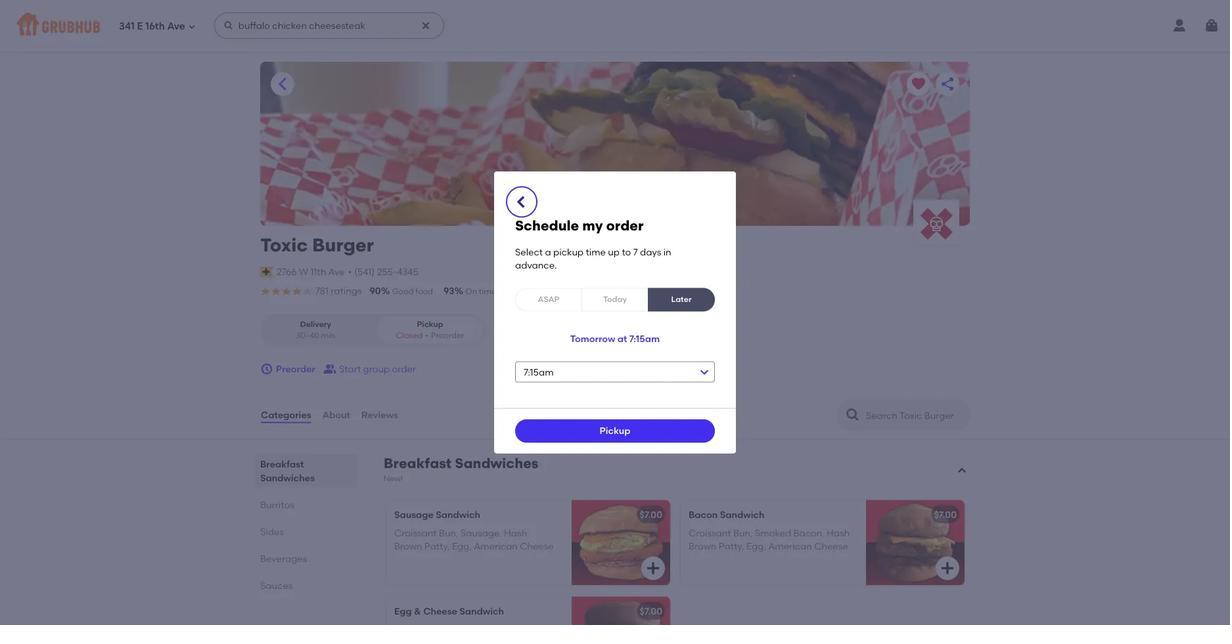 Task type: describe. For each thing, give the bounding box(es) containing it.
burritos
[[260, 499, 294, 511]]

pickup
[[553, 247, 584, 258]]

patty, inside croissant bun, smoked bacon, hash brown patty, egg, american cheese
[[719, 541, 744, 552]]

30–40
[[296, 331, 319, 341]]

burritos tab
[[260, 498, 352, 512]]

in
[[663, 247, 671, 258]]

pickup closed • preorder
[[396, 320, 464, 341]]

bacon
[[689, 509, 718, 520]]

caret left icon image
[[275, 76, 290, 92]]

breakfast sandwiches new!
[[384, 455, 539, 483]]

breakfast sandwiches tab
[[260, 457, 352, 485]]

2766 w 11th ave button
[[276, 265, 345, 279]]

reviews button
[[361, 392, 399, 439]]

share icon image
[[940, 76, 955, 92]]

ave for 2766 w 11th ave
[[328, 266, 345, 277]]

select
[[515, 247, 543, 258]]

people icon image
[[323, 363, 336, 376]]

92
[[538, 286, 549, 297]]

reviews
[[361, 410, 398, 421]]

Search Toxic Burger search field
[[865, 409, 965, 422]]

croissant bun, smoked bacon, hash brown patty, egg, american cheese
[[689, 528, 850, 552]]

16th
[[145, 20, 165, 32]]

correct order
[[560, 287, 612, 296]]

croissant for brown
[[689, 528, 731, 539]]

egg, inside croissant bun, smoked bacon, hash brown patty, egg, american cheese
[[746, 541, 766, 552]]

toxic
[[260, 234, 308, 256]]

on time delivery
[[466, 287, 528, 296]]

$7.00 for croissant bun, smoked bacon, hash brown patty, egg, american cheese
[[934, 509, 957, 520]]

on
[[466, 287, 477, 296]]

781 ratings
[[315, 286, 362, 297]]

341
[[119, 20, 135, 32]]

days
[[640, 247, 661, 258]]

patty, inside croissant bun, sausage, hash brown patty, egg, american cheese
[[424, 541, 450, 552]]

ave for 341 e 16th ave
[[167, 20, 185, 32]]

sandwich for sausage,
[[436, 509, 480, 520]]

341 e 16th ave
[[119, 20, 185, 32]]

asap
[[538, 295, 560, 304]]

new!
[[384, 474, 403, 483]]

croissant for patty,
[[394, 528, 437, 539]]

schedule my order
[[515, 217, 644, 234]]

start group order button
[[323, 358, 416, 381]]

w
[[299, 266, 308, 277]]

sausage,
[[461, 528, 502, 539]]

breakfast for breakfast sandwiches new!
[[384, 455, 452, 472]]

egg
[[394, 606, 412, 617]]

search icon image
[[845, 407, 861, 423]]

schedule
[[515, 217, 579, 234]]

• inside pickup closed • preorder
[[425, 331, 429, 341]]

sausage sandwich image
[[572, 500, 670, 586]]

toxic burger
[[260, 234, 374, 256]]

about button
[[322, 392, 351, 439]]

select a pickup time up to 7 days in advance.
[[515, 247, 671, 271]]

cheese inside croissant bun, smoked bacon, hash brown patty, egg, american cheese
[[814, 541, 848, 552]]

later button
[[648, 288, 715, 312]]

pickup button
[[515, 419, 715, 443]]

781
[[315, 286, 328, 297]]

at
[[618, 334, 627, 345]]

cheese inside croissant bun, sausage, hash brown patty, egg, american cheese
[[520, 541, 554, 552]]

my
[[582, 217, 603, 234]]

sauces tab
[[260, 579, 352, 593]]

start
[[339, 364, 361, 375]]

brown inside croissant bun, sausage, hash brown patty, egg, american cheese
[[394, 541, 422, 552]]

tomorrow at 7:15am button
[[570, 327, 660, 351]]

advance.
[[515, 260, 557, 271]]

beverages tab
[[260, 552, 352, 566]]

croissant bun, sausage, hash brown patty, egg, american cheese
[[394, 528, 554, 552]]

order for start group order
[[392, 364, 416, 375]]

2766
[[277, 266, 297, 277]]

egg, inside croissant bun, sausage, hash brown patty, egg, american cheese
[[452, 541, 472, 552]]

sausage
[[394, 509, 434, 520]]

categories button
[[260, 392, 312, 439]]

a
[[545, 247, 551, 258]]

option group containing delivery 30–40 min
[[260, 314, 486, 347]]

order for schedule my order
[[606, 217, 644, 234]]

sides tab
[[260, 525, 352, 539]]

255-
[[377, 266, 397, 277]]

1 vertical spatial time
[[479, 287, 496, 296]]

2 vertical spatial svg image
[[940, 561, 955, 577]]

svg image inside main navigation navigation
[[1204, 18, 1220, 34]]

start group order
[[339, 364, 416, 375]]

burger
[[312, 234, 374, 256]]

4345
[[397, 266, 418, 277]]

bacon sandwich
[[689, 509, 765, 520]]

breakfast for breakfast sandwiches
[[260, 459, 304, 470]]

to
[[622, 247, 631, 258]]

american inside croissant bun, smoked bacon, hash brown patty, egg, american cheese
[[768, 541, 812, 552]]

$7.00 for croissant bun, sausage, hash brown patty, egg, american cheese
[[640, 509, 662, 520]]

7
[[633, 247, 638, 258]]

preorder inside pickup closed • preorder
[[431, 331, 464, 341]]



Task type: vqa. For each thing, say whether or not it's contained in the screenshot.


Task type: locate. For each thing, give the bounding box(es) containing it.
pickup for pickup closed • preorder
[[417, 320, 443, 329]]

croissant down sausage
[[394, 528, 437, 539]]

93
[[444, 286, 454, 297]]

time inside select a pickup time up to 7 days in advance.
[[586, 247, 606, 258]]

today
[[603, 295, 627, 304]]

croissant
[[394, 528, 437, 539], [689, 528, 731, 539]]

breakfast up new!
[[384, 455, 452, 472]]

option group
[[260, 314, 486, 347]]

0 vertical spatial svg image
[[1204, 18, 1220, 34]]

time right the on
[[479, 287, 496, 296]]

order
[[606, 217, 644, 234], [591, 287, 612, 296], [392, 364, 416, 375]]

cheese
[[520, 541, 554, 552], [814, 541, 848, 552], [423, 606, 457, 617]]

ratings
[[331, 286, 362, 297]]

preorder inside button
[[276, 364, 315, 375]]

0 horizontal spatial patty,
[[424, 541, 450, 552]]

2 horizontal spatial svg image
[[1204, 18, 1220, 34]]

• (541) 255-4345
[[348, 266, 418, 277]]

main navigation navigation
[[0, 0, 1230, 51]]

1 horizontal spatial breakfast
[[384, 455, 452, 472]]

preorder
[[431, 331, 464, 341], [276, 364, 315, 375]]

asap button
[[515, 288, 582, 312]]

2 horizontal spatial cheese
[[814, 541, 848, 552]]

1 horizontal spatial time
[[586, 247, 606, 258]]

order right correct
[[591, 287, 612, 296]]

1 vertical spatial •
[[425, 331, 429, 341]]

sides
[[260, 526, 284, 538]]

1 horizontal spatial •
[[425, 331, 429, 341]]

egg, down smoked
[[746, 541, 766, 552]]

1 vertical spatial sandwiches
[[260, 473, 315, 484]]

(541)
[[354, 266, 375, 277]]

sausage sandwich
[[394, 509, 480, 520]]

0 horizontal spatial cheese
[[423, 606, 457, 617]]

croissant inside croissant bun, sausage, hash brown patty, egg, american cheese
[[394, 528, 437, 539]]

american
[[474, 541, 518, 552], [768, 541, 812, 552]]

• right closed at bottom
[[425, 331, 429, 341]]

tomorrow at 7:15am
[[570, 334, 660, 345]]

1 horizontal spatial hash
[[827, 528, 850, 539]]

1 horizontal spatial patty,
[[719, 541, 744, 552]]

2 patty, from the left
[[719, 541, 744, 552]]

1 horizontal spatial sandwiches
[[455, 455, 539, 472]]

1 horizontal spatial brown
[[689, 541, 717, 552]]

egg & cheese sandwich image
[[572, 597, 670, 626]]

1 horizontal spatial croissant
[[689, 528, 731, 539]]

2 croissant from the left
[[689, 528, 731, 539]]

2 vertical spatial order
[[392, 364, 416, 375]]

egg, down sausage,
[[452, 541, 472, 552]]

1 horizontal spatial bun,
[[733, 528, 753, 539]]

1 horizontal spatial egg,
[[746, 541, 766, 552]]

bun, inside croissant bun, sausage, hash brown patty, egg, american cheese
[[439, 528, 458, 539]]

beverages
[[260, 553, 307, 565]]

1 american from the left
[[474, 541, 518, 552]]

1 horizontal spatial pickup
[[600, 426, 631, 437]]

pickup for pickup
[[600, 426, 631, 437]]

delivery
[[498, 287, 528, 296]]

breakfast up burritos
[[260, 459, 304, 470]]

ave right 16th
[[167, 20, 185, 32]]

bun, down 'sausage sandwich'
[[439, 528, 458, 539]]

0 horizontal spatial pickup
[[417, 320, 443, 329]]

1 vertical spatial svg image
[[514, 194, 530, 210]]

patty, down bacon sandwich
[[719, 541, 744, 552]]

$7.00
[[640, 509, 662, 520], [934, 509, 957, 520], [640, 606, 662, 617]]

order right group
[[392, 364, 416, 375]]

0 horizontal spatial sandwiches
[[260, 473, 315, 484]]

2 egg, from the left
[[746, 541, 766, 552]]

0 horizontal spatial preorder
[[276, 364, 315, 375]]

1 hash from the left
[[504, 528, 527, 539]]

good food
[[392, 287, 433, 296]]

today button
[[582, 288, 649, 312]]

1 horizontal spatial preorder
[[431, 331, 464, 341]]

0 horizontal spatial bun,
[[439, 528, 458, 539]]

ave
[[167, 20, 185, 32], [328, 266, 345, 277]]

ave inside button
[[328, 266, 345, 277]]

2 brown from the left
[[689, 541, 717, 552]]

&
[[414, 606, 421, 617]]

ave inside main navigation navigation
[[167, 20, 185, 32]]

0 vertical spatial preorder
[[431, 331, 464, 341]]

1 vertical spatial ave
[[328, 266, 345, 277]]

correct
[[560, 287, 589, 296]]

hash inside croissant bun, sausage, hash brown patty, egg, american cheese
[[504, 528, 527, 539]]

hash
[[504, 528, 527, 539], [827, 528, 850, 539]]

bacon,
[[793, 528, 825, 539]]

pickup inside pickup closed • preorder
[[417, 320, 443, 329]]

preorder button
[[260, 358, 315, 381]]

delivery 30–40 min
[[296, 320, 335, 341]]

2 bun, from the left
[[733, 528, 753, 539]]

about
[[322, 410, 350, 421]]

0 horizontal spatial croissant
[[394, 528, 437, 539]]

11th
[[311, 266, 326, 277]]

0 vertical spatial time
[[586, 247, 606, 258]]

1 croissant from the left
[[394, 528, 437, 539]]

saved restaurant image
[[911, 76, 927, 92]]

bun, down bacon sandwich
[[733, 528, 753, 539]]

1 brown from the left
[[394, 541, 422, 552]]

tomorrow
[[570, 334, 615, 345]]

ave right the 11th
[[328, 266, 345, 277]]

good
[[392, 287, 414, 296]]

patty, down 'sausage sandwich'
[[424, 541, 450, 552]]

1 horizontal spatial svg image
[[940, 561, 955, 577]]

0 horizontal spatial hash
[[504, 528, 527, 539]]

hash right bacon,
[[827, 528, 850, 539]]

0 horizontal spatial •
[[348, 266, 352, 277]]

group
[[363, 364, 390, 375]]

1 vertical spatial preorder
[[276, 364, 315, 375]]

breakfast
[[384, 455, 452, 472], [260, 459, 304, 470]]

(541) 255-4345 button
[[354, 265, 418, 279]]

0 horizontal spatial time
[[479, 287, 496, 296]]

order up 'to'
[[606, 217, 644, 234]]

bun, for patty,
[[733, 528, 753, 539]]

e
[[137, 20, 143, 32]]

breakfast inside breakfast sandwiches new!
[[384, 455, 452, 472]]

breakfast sandwiches
[[260, 459, 315, 484]]

sandwich for smoked
[[720, 509, 765, 520]]

0 vertical spatial pickup
[[417, 320, 443, 329]]

sandwiches for breakfast sandwiches new!
[[455, 455, 539, 472]]

american down sausage,
[[474, 541, 518, 552]]

sandwiches for breakfast sandwiches
[[260, 473, 315, 484]]

closed
[[396, 331, 423, 341]]

0 horizontal spatial american
[[474, 541, 518, 552]]

croissant down bacon on the right bottom
[[689, 528, 731, 539]]

0 vertical spatial sandwiches
[[455, 455, 539, 472]]

sandwiches
[[455, 455, 539, 472], [260, 473, 315, 484]]

toxic burger logo image
[[913, 200, 959, 246]]

sandwich up smoked
[[720, 509, 765, 520]]

90
[[370, 286, 381, 297]]

1 egg, from the left
[[452, 541, 472, 552]]

time
[[586, 247, 606, 258], [479, 287, 496, 296]]

breakfast inside breakfast sandwiches
[[260, 459, 304, 470]]

order inside button
[[392, 364, 416, 375]]

up
[[608, 247, 620, 258]]

1 vertical spatial order
[[591, 287, 612, 296]]

brown inside croissant bun, smoked bacon, hash brown patty, egg, american cheese
[[689, 541, 717, 552]]

svg image inside preorder button
[[260, 363, 273, 376]]

smoked
[[755, 528, 791, 539]]

delivery
[[300, 320, 331, 329]]

time left up
[[586, 247, 606, 258]]

1 patty, from the left
[[424, 541, 450, 552]]

hash inside croissant bun, smoked bacon, hash brown patty, egg, american cheese
[[827, 528, 850, 539]]

pickup inside button
[[600, 426, 631, 437]]

1 vertical spatial pickup
[[600, 426, 631, 437]]

hash right sausage,
[[504, 528, 527, 539]]

2 hash from the left
[[827, 528, 850, 539]]

sandwich
[[436, 509, 480, 520], [720, 509, 765, 520], [459, 606, 504, 617]]

preorder right closed at bottom
[[431, 331, 464, 341]]

sauces
[[260, 580, 293, 591]]

1 horizontal spatial ave
[[328, 266, 345, 277]]

croissant inside croissant bun, smoked bacon, hash brown patty, egg, american cheese
[[689, 528, 731, 539]]

svg image
[[223, 20, 234, 31], [420, 20, 431, 31], [188, 23, 196, 31], [260, 363, 273, 376], [645, 561, 661, 577]]

0 horizontal spatial ave
[[167, 20, 185, 32]]

american down smoked
[[768, 541, 812, 552]]

0 horizontal spatial breakfast
[[260, 459, 304, 470]]

bun, inside croissant bun, smoked bacon, hash brown patty, egg, american cheese
[[733, 528, 753, 539]]

food
[[415, 287, 433, 296]]

pickup
[[417, 320, 443, 329], [600, 426, 631, 437]]

bun, for egg,
[[439, 528, 458, 539]]

0 horizontal spatial brown
[[394, 541, 422, 552]]

min
[[321, 331, 335, 341]]

svg image
[[1204, 18, 1220, 34], [514, 194, 530, 210], [940, 561, 955, 577]]

american inside croissant bun, sausage, hash brown patty, egg, american cheese
[[474, 541, 518, 552]]

1 horizontal spatial american
[[768, 541, 812, 552]]

sandwiches inside breakfast sandwiches new!
[[455, 455, 539, 472]]

brown
[[394, 541, 422, 552], [689, 541, 717, 552]]

•
[[348, 266, 352, 277], [425, 331, 429, 341]]

egg,
[[452, 541, 472, 552], [746, 541, 766, 552]]

sandwich up sausage,
[[436, 509, 480, 520]]

1 horizontal spatial cheese
[[520, 541, 554, 552]]

saved restaurant button
[[907, 72, 930, 96]]

0 vertical spatial •
[[348, 266, 352, 277]]

0 horizontal spatial egg,
[[452, 541, 472, 552]]

2766 w 11th ave
[[277, 266, 345, 277]]

2 american from the left
[[768, 541, 812, 552]]

egg & cheese sandwich
[[394, 606, 504, 617]]

subscription pass image
[[260, 267, 273, 277]]

brown down sausage
[[394, 541, 422, 552]]

later
[[671, 295, 692, 304]]

sandwiches inside tab
[[260, 473, 315, 484]]

1 bun, from the left
[[439, 528, 458, 539]]

preorder left the people icon
[[276, 364, 315, 375]]

7:15am
[[629, 334, 660, 345]]

sandwich right &
[[459, 606, 504, 617]]

0 vertical spatial order
[[606, 217, 644, 234]]

patty,
[[424, 541, 450, 552], [719, 541, 744, 552]]

0 vertical spatial ave
[[167, 20, 185, 32]]

0 horizontal spatial svg image
[[514, 194, 530, 210]]

brown down bacon on the right bottom
[[689, 541, 717, 552]]

categories
[[261, 410, 311, 421]]

bun,
[[439, 528, 458, 539], [733, 528, 753, 539]]

• left (541)
[[348, 266, 352, 277]]

bacon sandwich image
[[866, 500, 965, 586]]



